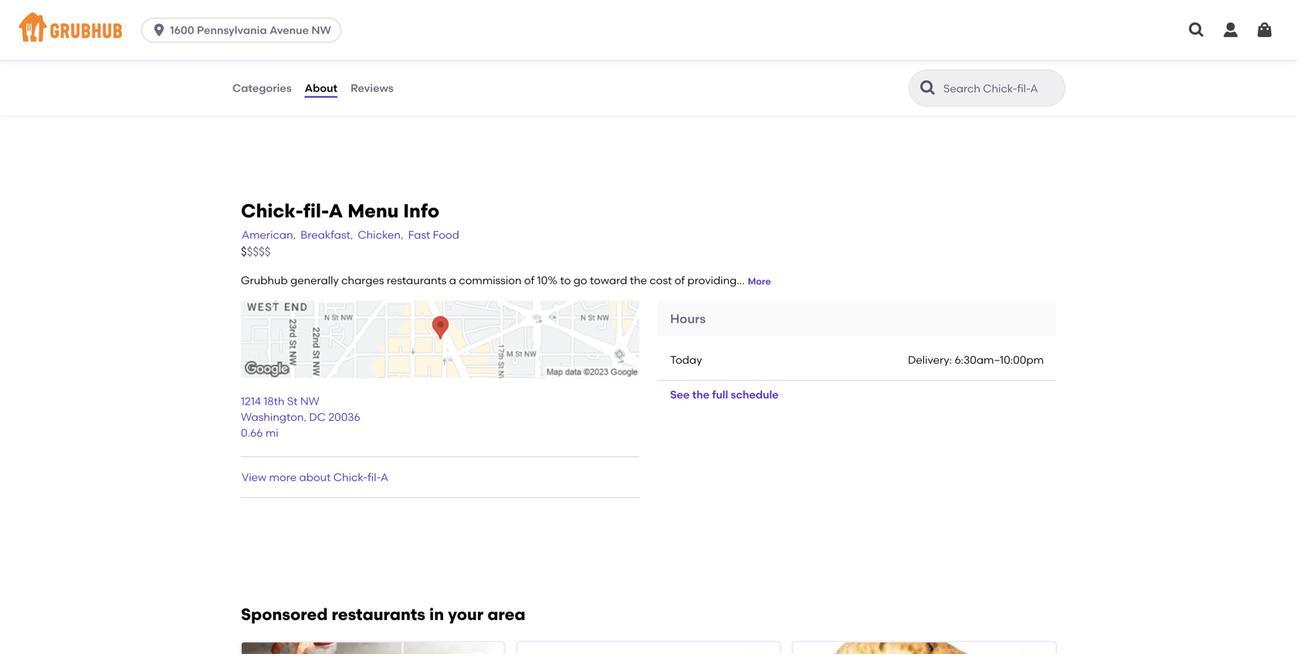 Task type: locate. For each thing, give the bounding box(es) containing it.
a
[[449, 274, 456, 287]]

of right cost on the right of page
[[675, 274, 685, 287]]

0 horizontal spatial fil-
[[303, 200, 329, 222]]

sponsored restaurants in your area
[[241, 605, 526, 624]]

cost
[[650, 274, 672, 287]]

the right on
[[562, 70, 579, 83]]

0 horizontal spatial the
[[562, 70, 579, 83]]

a right about
[[381, 471, 388, 484]]

...
[[737, 274, 745, 287]]

in-
[[763, 70, 777, 83]]

prices left on
[[511, 70, 543, 83]]

the left cost on the right of page
[[630, 274, 647, 287]]

1 vertical spatial the
[[630, 274, 647, 287]]

0 vertical spatial chick-
[[241, 200, 303, 222]]

breakfast, button
[[300, 226, 354, 244]]

on
[[546, 70, 559, 83]]

restaurants left a
[[387, 274, 447, 287]]

a up breakfast,
[[329, 200, 343, 222]]

washington
[[241, 410, 304, 424]]

of
[[524, 274, 535, 287], [675, 274, 685, 287]]

fil- up breakfast,
[[303, 200, 329, 222]]

svg image
[[1222, 21, 1240, 39], [1256, 21, 1274, 39], [151, 22, 167, 38]]

2 horizontal spatial the
[[692, 388, 710, 401]]

about
[[299, 471, 331, 484]]

1 horizontal spatial the
[[630, 274, 647, 287]]

see
[[670, 388, 690, 401]]

2 vertical spatial the
[[692, 388, 710, 401]]

info
[[403, 200, 439, 222]]

schedule
[[731, 388, 779, 401]]

our
[[385, 70, 405, 83]]

1600
[[170, 24, 194, 37]]

1 vertical spatial a
[[381, 471, 388, 484]]

go
[[574, 274, 587, 287]]

of left 10%
[[524, 274, 535, 287]]

1600 pennsylvania avenue nw
[[170, 24, 331, 37]]

restaurants up morton's the steakhouse logo
[[332, 605, 425, 624]]

hours
[[670, 311, 706, 326]]

chick-
[[241, 200, 303, 222], [333, 471, 368, 484]]

item
[[485, 70, 509, 83]]

0 vertical spatial nw
[[311, 24, 331, 37]]

set
[[467, 70, 483, 83]]

prices right and
[[656, 70, 687, 83]]

1 vertical spatial chick-
[[333, 471, 368, 484]]

$
[[241, 245, 247, 259]]

1 horizontal spatial chick-
[[333, 471, 368, 484]]

0 horizontal spatial a
[[329, 200, 343, 222]]

nw right avenue
[[311, 24, 331, 37]]

chick-fil-a menu info
[[241, 200, 439, 222]]

nw inside 1214 18th st nw washington , dc 20036 0.66 mi
[[300, 395, 319, 408]]

1600 pennsylvania avenue nw button
[[141, 18, 347, 42]]

grubhub generally charges restaurants a commission of 10% to go toward the cost of providing ... more
[[241, 274, 771, 287]]

morton's the steakhouse logo image
[[242, 643, 504, 654]]

1 vertical spatial nw
[[300, 395, 319, 408]]

chick- up american,
[[241, 200, 303, 222]]

a
[[329, 200, 343, 222], [381, 471, 388, 484]]

lower
[[732, 70, 760, 83]]

1 horizontal spatial a
[[381, 471, 388, 484]]

grubhub
[[241, 274, 288, 287]]

1214
[[241, 395, 261, 408]]

the inside the see the full schedule button
[[692, 388, 710, 401]]

1 of from the left
[[524, 274, 535, 287]]

fil-
[[303, 200, 329, 222], [368, 471, 381, 484]]

platform,
[[581, 70, 630, 83]]

0 horizontal spatial of
[[524, 274, 535, 287]]

sponsored
[[241, 605, 328, 624]]

providing
[[688, 274, 737, 287]]

and
[[632, 70, 653, 83]]

0.66
[[241, 426, 263, 439]]

0 horizontal spatial prices
[[511, 70, 543, 83]]

the left the full
[[692, 388, 710, 401]]

nw for st
[[300, 395, 319, 408]]

0 horizontal spatial chick-
[[241, 200, 303, 222]]

1 horizontal spatial of
[[675, 274, 685, 287]]

1 vertical spatial fil-
[[368, 471, 381, 484]]

nw inside 1600 pennsylvania avenue nw button
[[311, 24, 331, 37]]

Search Chick-fil-A search field
[[942, 81, 1060, 96]]

nw up the , at left
[[300, 395, 319, 408]]

avenue
[[270, 24, 309, 37]]

chick- right about
[[333, 471, 368, 484]]

svg image
[[1188, 21, 1206, 39]]

fil- right about
[[368, 471, 381, 484]]

1 horizontal spatial prices
[[656, 70, 687, 83]]

restaurants
[[387, 274, 447, 287], [332, 605, 425, 624]]

about button
[[304, 60, 338, 116]]

nw
[[311, 24, 331, 37], [300, 395, 319, 408]]

0 horizontal spatial svg image
[[151, 22, 167, 38]]

view
[[242, 471, 267, 484]]

menu
[[348, 200, 399, 222]]

prices
[[511, 70, 543, 83], [656, 70, 687, 83]]

charges
[[341, 274, 384, 287]]

0 vertical spatial the
[[562, 70, 579, 83]]

about
[[305, 81, 337, 94]]

to
[[560, 274, 571, 287]]

1 prices from the left
[[511, 70, 543, 83]]

the
[[562, 70, 579, 83], [630, 274, 647, 287], [692, 388, 710, 401]]

food
[[433, 228, 459, 241]]

chicken, button
[[357, 226, 404, 244]]

1 horizontal spatial fil-
[[368, 471, 381, 484]]

categories button
[[232, 60, 292, 116]]



Task type: describe. For each thing, give the bounding box(es) containing it.
wendy's logo image
[[518, 643, 780, 654]]

,
[[304, 410, 307, 424]]

pennsylvania
[[197, 24, 267, 37]]

more
[[748, 276, 771, 287]]

our merchants set item prices on the platform, and prices may be lower in-store.
[[385, 70, 806, 83]]

$$$$$
[[241, 245, 271, 259]]

more button
[[748, 275, 771, 288]]

commission
[[459, 274, 522, 287]]

american,
[[242, 228, 296, 241]]

delivery: 6:30am–10:00pm
[[908, 353, 1044, 366]]

nw for avenue
[[311, 24, 331, 37]]

more
[[269, 471, 297, 484]]

main navigation navigation
[[0, 0, 1297, 60]]

in
[[429, 605, 444, 624]]

see the full schedule
[[670, 388, 779, 401]]

breakfast,
[[301, 228, 353, 241]]

store.
[[777, 70, 806, 83]]

full
[[712, 388, 728, 401]]

american, breakfast, chicken, fast food
[[242, 228, 459, 241]]

area
[[487, 605, 526, 624]]

fast
[[408, 228, 430, 241]]

search icon image
[[919, 79, 937, 97]]

be
[[716, 70, 729, 83]]

mi
[[265, 426, 279, 439]]

view more about chick-fil-a
[[242, 471, 388, 484]]

1 horizontal spatial svg image
[[1222, 21, 1240, 39]]

0 vertical spatial a
[[329, 200, 343, 222]]

dc
[[309, 410, 326, 424]]

generally
[[290, 274, 339, 287]]

reviews button
[[350, 60, 394, 116]]

american, button
[[241, 226, 297, 244]]

10%
[[537, 274, 558, 287]]

svg image inside 1600 pennsylvania avenue nw button
[[151, 22, 167, 38]]

chicken,
[[358, 228, 404, 241]]

reviews
[[351, 81, 394, 94]]

1214 18th st nw washington , dc 20036 0.66 mi
[[241, 395, 360, 439]]

roti mediterranean bowls, salads & pitas logo image
[[794, 643, 1056, 654]]

18th
[[264, 395, 285, 408]]

today
[[670, 353, 702, 366]]

see the full schedule button
[[658, 381, 791, 409]]

2 horizontal spatial svg image
[[1256, 21, 1274, 39]]

your
[[448, 605, 484, 624]]

categories
[[232, 81, 292, 94]]

2 of from the left
[[675, 274, 685, 287]]

0 vertical spatial fil-
[[303, 200, 329, 222]]

0 vertical spatial restaurants
[[387, 274, 447, 287]]

6:30am–10:00pm
[[955, 353, 1044, 366]]

st
[[287, 395, 298, 408]]

may
[[690, 70, 713, 83]]

2 prices from the left
[[656, 70, 687, 83]]

delivery:
[[908, 353, 952, 366]]

fast food button
[[407, 226, 460, 244]]

merchants
[[408, 70, 464, 83]]

toward
[[590, 274, 627, 287]]

1 vertical spatial restaurants
[[332, 605, 425, 624]]

20036
[[328, 410, 360, 424]]



Task type: vqa. For each thing, say whether or not it's contained in the screenshot.
Grubhub Generally Charges Restaurants A Commission Of 10% To Go Toward The Cost Of Providing ... More
yes



